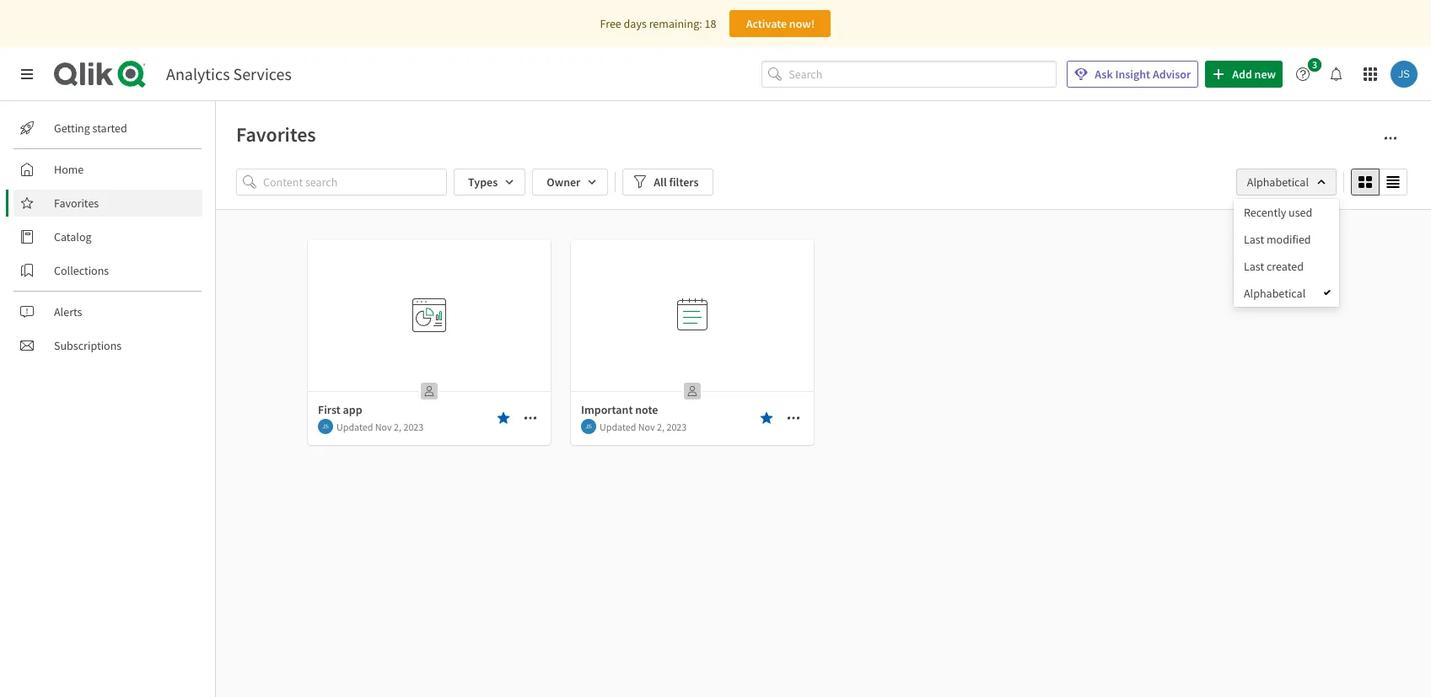 Task type: vqa. For each thing, say whether or not it's contained in the screenshot.
the right Jacob Simon element
yes



Task type: describe. For each thing, give the bounding box(es) containing it.
alphabetical for alphabetical option
[[1244, 286, 1306, 301]]

remove from favorites image
[[497, 412, 510, 425]]

recently used option
[[1234, 199, 1339, 226]]

updated for note
[[600, 420, 636, 433]]

collections
[[54, 263, 109, 278]]

last modified option
[[1234, 226, 1339, 253]]

days
[[624, 16, 647, 31]]

collections link
[[13, 257, 202, 284]]

ask
[[1095, 67, 1113, 82]]

note
[[635, 402, 658, 417]]

first
[[318, 402, 341, 417]]

updated nov 2, 2023 for app
[[336, 420, 424, 433]]

important
[[581, 402, 633, 417]]

alphabetical option
[[1234, 280, 1339, 307]]

last created
[[1244, 259, 1304, 274]]

analytics services element
[[166, 63, 292, 84]]

Alphabetical field
[[1236, 169, 1337, 196]]

2023 for important note
[[667, 420, 687, 433]]

important note
[[581, 402, 658, 417]]

alerts
[[54, 304, 82, 320]]

last created option
[[1234, 253, 1339, 280]]

list box inside filters region
[[1234, 199, 1339, 307]]

updated for app
[[336, 420, 373, 433]]

2023 for first app
[[403, 420, 424, 433]]

getting
[[54, 121, 90, 136]]

subscriptions link
[[13, 332, 202, 359]]

2, for note
[[657, 420, 665, 433]]

getting started link
[[13, 115, 202, 142]]

navigation pane element
[[0, 108, 215, 366]]

started
[[92, 121, 127, 136]]

favorites link
[[13, 190, 202, 217]]

alphabetical for alphabetical field
[[1247, 175, 1309, 190]]

jacob simon image
[[318, 419, 333, 434]]

ask insight advisor
[[1095, 67, 1191, 82]]

catalog link
[[13, 223, 202, 250]]

nov for note
[[638, 420, 655, 433]]

services
[[233, 63, 292, 84]]

activate
[[746, 16, 787, 31]]

last for last modified
[[1244, 232, 1264, 247]]



Task type: locate. For each thing, give the bounding box(es) containing it.
updated
[[336, 420, 373, 433], [600, 420, 636, 433]]

modified
[[1267, 232, 1311, 247]]

home
[[54, 162, 84, 177]]

nov down note
[[638, 420, 655, 433]]

2 2, from the left
[[657, 420, 665, 433]]

2 last from the top
[[1244, 259, 1264, 274]]

alphabetical
[[1247, 175, 1309, 190], [1244, 286, 1306, 301]]

analytics services
[[166, 63, 292, 84]]

0 horizontal spatial updated
[[336, 420, 373, 433]]

updated down 'important note'
[[600, 420, 636, 433]]

last for last created
[[1244, 259, 1264, 274]]

last inside option
[[1244, 232, 1264, 247]]

1 horizontal spatial jacob simon element
[[581, 419, 596, 434]]

alerts link
[[13, 299, 202, 326]]

subscriptions
[[54, 338, 122, 353]]

1 updated from the left
[[336, 420, 373, 433]]

recently used
[[1244, 205, 1312, 220]]

switch view group
[[1351, 169, 1408, 196]]

18
[[705, 16, 716, 31]]

getting started
[[54, 121, 127, 136]]

nov
[[375, 420, 392, 433], [638, 420, 655, 433]]

favorites down services
[[236, 121, 316, 148]]

last left created
[[1244, 259, 1264, 274]]

alphabetical inside option
[[1244, 286, 1306, 301]]

1 horizontal spatial 2,
[[657, 420, 665, 433]]

nov for app
[[375, 420, 392, 433]]

updated nov 2, 2023
[[336, 420, 424, 433], [600, 420, 687, 433]]

favorites
[[236, 121, 316, 148], [54, 196, 99, 211]]

1 horizontal spatial updated
[[600, 420, 636, 433]]

remaining:
[[649, 16, 702, 31]]

updated nov 2, 2023 down 'app'
[[336, 420, 424, 433]]

alphabetical up recently used on the top right of page
[[1247, 175, 1309, 190]]

1 personal element from the left
[[416, 378, 443, 405]]

first app
[[318, 402, 362, 417]]

catalog
[[54, 229, 92, 245]]

0 vertical spatial alphabetical
[[1247, 175, 1309, 190]]

2 jacob simon element from the left
[[581, 419, 596, 434]]

jacob simon element for important
[[581, 419, 596, 434]]

personal element
[[416, 378, 443, 405], [679, 378, 706, 405]]

0 horizontal spatial 2,
[[394, 420, 401, 433]]

1 last from the top
[[1244, 232, 1264, 247]]

favorites inside navigation pane element
[[54, 196, 99, 211]]

last modified
[[1244, 232, 1311, 247]]

list box containing recently used
[[1234, 199, 1339, 307]]

1 nov from the left
[[375, 420, 392, 433]]

nov right jacob simon icon
[[375, 420, 392, 433]]

1 horizontal spatial favorites
[[236, 121, 316, 148]]

0 horizontal spatial updated nov 2, 2023
[[336, 420, 424, 433]]

1 updated nov 2, 2023 from the left
[[336, 420, 424, 433]]

2, for app
[[394, 420, 401, 433]]

filters region
[[0, 0, 1431, 697]]

jacob simon element for first
[[318, 419, 333, 434]]

analytics
[[166, 63, 230, 84]]

1 horizontal spatial personal element
[[679, 378, 706, 405]]

personal element right note
[[679, 378, 706, 405]]

1 horizontal spatial updated nov 2, 2023
[[600, 420, 687, 433]]

insight
[[1115, 67, 1150, 82]]

1 horizontal spatial 2023
[[667, 420, 687, 433]]

now!
[[789, 16, 815, 31]]

1 vertical spatial last
[[1244, 259, 1264, 274]]

2 updated from the left
[[600, 420, 636, 433]]

jacob simon element down first
[[318, 419, 333, 434]]

0 vertical spatial last
[[1244, 232, 1264, 247]]

0 horizontal spatial nov
[[375, 420, 392, 433]]

created
[[1267, 259, 1304, 274]]

2,
[[394, 420, 401, 433], [657, 420, 665, 433]]

2 updated nov 2, 2023 from the left
[[600, 420, 687, 433]]

0 horizontal spatial jacob simon element
[[318, 419, 333, 434]]

2, right jacob simon icon
[[394, 420, 401, 433]]

jacob simon element down important
[[581, 419, 596, 434]]

0 vertical spatial favorites
[[236, 121, 316, 148]]

0 horizontal spatial 2023
[[403, 420, 424, 433]]

close sidebar menu image
[[20, 67, 34, 81]]

favorites up "catalog"
[[54, 196, 99, 211]]

updated down 'app'
[[336, 420, 373, 433]]

last inside option
[[1244, 259, 1264, 274]]

updated nov 2, 2023 for note
[[600, 420, 687, 433]]

1 2, from the left
[[394, 420, 401, 433]]

list box
[[1234, 199, 1339, 307]]

Search text field
[[789, 60, 1057, 88]]

1 2023 from the left
[[403, 420, 424, 433]]

app
[[343, 402, 362, 417]]

last down 'recently' at the right top of page
[[1244, 232, 1264, 247]]

searchbar element
[[762, 60, 1057, 88]]

2 2023 from the left
[[667, 420, 687, 433]]

personal element for important note
[[679, 378, 706, 405]]

activate now!
[[746, 16, 815, 31]]

2 nov from the left
[[638, 420, 655, 433]]

1 horizontal spatial nov
[[638, 420, 655, 433]]

used
[[1289, 205, 1312, 220]]

advisor
[[1153, 67, 1191, 82]]

home link
[[13, 156, 202, 183]]

jacob simon element
[[318, 419, 333, 434], [581, 419, 596, 434]]

free days remaining: 18
[[600, 16, 716, 31]]

1 jacob simon element from the left
[[318, 419, 333, 434]]

Content search text field
[[263, 169, 447, 196]]

activate now! link
[[730, 10, 831, 37]]

0 horizontal spatial personal element
[[416, 378, 443, 405]]

ask insight advisor button
[[1067, 61, 1199, 88]]

alphabetical down last created
[[1244, 286, 1306, 301]]

personal element for first app
[[416, 378, 443, 405]]

2023
[[403, 420, 424, 433], [667, 420, 687, 433]]

2, down note
[[657, 420, 665, 433]]

1 vertical spatial favorites
[[54, 196, 99, 211]]

2 personal element from the left
[[679, 378, 706, 405]]

1 vertical spatial alphabetical
[[1244, 286, 1306, 301]]

updated nov 2, 2023 down note
[[600, 420, 687, 433]]

recently
[[1244, 205, 1286, 220]]

personal element right 'app'
[[416, 378, 443, 405]]

alphabetical inside field
[[1247, 175, 1309, 190]]

remove from favorites image
[[760, 412, 773, 425]]

jacob simon image
[[581, 419, 596, 434]]

free
[[600, 16, 621, 31]]

0 horizontal spatial favorites
[[54, 196, 99, 211]]

last
[[1244, 232, 1264, 247], [1244, 259, 1264, 274]]



